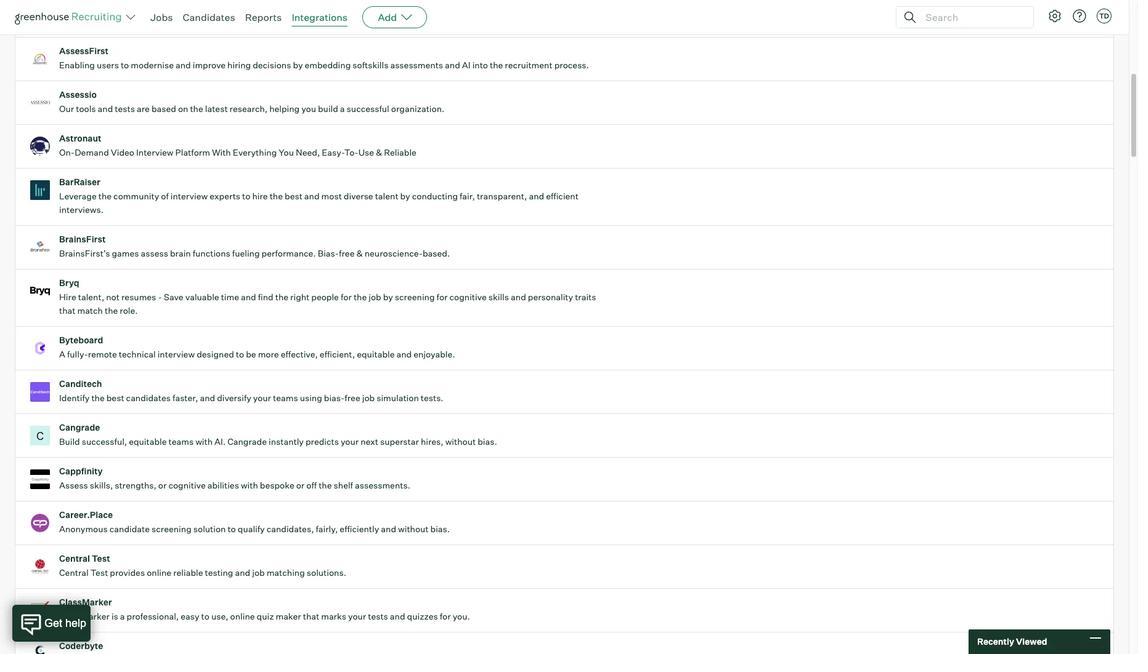 Task type: vqa. For each thing, say whether or not it's contained in the screenshot.


Task type: describe. For each thing, give the bounding box(es) containing it.
need,
[[296, 147, 320, 158]]

2 central from the top
[[59, 568, 89, 579]]

cappfinity assess skills, strengths, or cognitive abilities with bespoke or off the shelf assessments.
[[59, 467, 410, 491]]

right
[[290, 292, 309, 303]]

byteboard
[[59, 335, 103, 346]]

a
[[59, 349, 65, 360]]

2 arctic from the top
[[59, 16, 83, 27]]

fairly,
[[316, 524, 338, 535]]

qualify
[[238, 524, 265, 535]]

integrations link
[[292, 11, 348, 23]]

career.place anonymous candidate screening solution to qualify candidates, fairly, efficiently and without bias.
[[59, 510, 450, 535]]

a inside classmarker classmarker is a professional, easy to use, online quiz maker that marks your tests and quizzes for you.
[[120, 612, 125, 622]]

platform
[[175, 147, 210, 158]]

identify
[[59, 393, 90, 404]]

marks
[[321, 612, 346, 622]]

leverage
[[59, 191, 97, 202]]

and inside assessio our tools and tests are based on the latest research, helping you build a successful organization.
[[98, 104, 113, 114]]

brainsfirst's
[[59, 248, 110, 259]]

reports
[[245, 11, 282, 23]]

Search text field
[[922, 8, 1022, 26]]

tests inside assessio our tools and tests are based on the latest research, helping you build a successful organization.
[[115, 104, 135, 114]]

classmarker classmarker is a professional, easy to use, online quiz maker that marks your tests and quizzes for you.
[[59, 598, 470, 622]]

games
[[112, 248, 139, 259]]

fair,
[[460, 191, 475, 202]]

the right people
[[354, 292, 367, 303]]

and left improve
[[176, 60, 191, 70]]

and inside byteboard a fully-remote technical interview designed to be more effective, efficient, equitable and enjoyable.
[[396, 349, 412, 360]]

shores
[[86, 2, 116, 12]]

by inside bryq hire talent, not resumes - save valuable time and find the right people for the job by screening for cognitive skills and personality traits that match the role.
[[383, 292, 393, 303]]

personality
[[528, 292, 573, 303]]

to inside assessfirst enabling users to modernise and improve hiring decisions by embedding softskills assessments and ai into the recruitment process.
[[121, 60, 129, 70]]

and inside career.place anonymous candidate screening solution to qualify candidates, fairly, efficiently and without bias.
[[381, 524, 396, 535]]

with
[[212, 147, 231, 158]]

the left the means
[[500, 16, 513, 27]]

effective,
[[281, 349, 318, 360]]

enabling
[[59, 60, 95, 70]]

bias. inside cangrade build successful, equitable teams with ai. cangrade instantly predicts your next superstar hires, without bias.
[[478, 437, 497, 447]]

instantly
[[269, 437, 304, 447]]

see
[[554, 16, 568, 27]]

superstar
[[380, 437, 419, 447]]

hiring
[[227, 60, 251, 70]]

assessment
[[118, 16, 166, 27]]

show
[[332, 16, 353, 27]]

bias. inside career.place anonymous candidate screening solution to qualify candidates, fairly, efficiently and without bias.
[[430, 524, 450, 535]]

bias-
[[318, 248, 339, 259]]

assess
[[59, 481, 88, 491]]

anonymous
[[59, 524, 108, 535]]

and left find
[[241, 292, 256, 303]]

ai.
[[214, 437, 226, 447]]

enjoyable.
[[414, 349, 455, 360]]

barraiser leverage the community of interview experts to hire the best and most diverse talent by conducting fair, transparent, and efficient interviews.
[[59, 177, 578, 215]]

viewed
[[1016, 637, 1047, 648]]

abilities
[[207, 481, 239, 491]]

free inside canditech identify the best candidates faster, and diversify your teams using bias-free job simulation tests.
[[345, 393, 360, 404]]

coderbyte link
[[15, 634, 1113, 655]]

for inside classmarker classmarker is a professional, easy to use, online quiz maker that marks your tests and quizzes for you.
[[440, 612, 451, 622]]

maker
[[276, 612, 301, 622]]

job inside bryq hire talent, not resumes - save valuable time and find the right people for the job by screening for cognitive skills and personality traits that match the role.
[[369, 292, 381, 303]]

it.
[[570, 16, 578, 27]]

recruitment
[[505, 60, 552, 70]]

opportunity
[[272, 16, 320, 27]]

quizzes
[[407, 612, 438, 622]]

c
[[36, 430, 44, 443]]

astronaut on-demand video interview platform with everything you need, easy-to-use & reliable
[[59, 133, 416, 158]]

reliable
[[173, 568, 203, 579]]

the right hire at the top left of page
[[270, 191, 283, 202]]

canditech identify the best candidates faster, and diversify your teams using bias-free job simulation tests.
[[59, 379, 443, 404]]

career.place
[[59, 510, 113, 521]]

role.
[[120, 306, 138, 316]]

& inside astronaut on-demand video interview platform with everything you need, easy-to-use & reliable
[[376, 147, 382, 158]]

bias-
[[324, 393, 345, 404]]

tests inside classmarker classmarker is a professional, easy to use, online quiz maker that marks your tests and quizzes for you.
[[368, 612, 388, 622]]

improve
[[193, 60, 226, 70]]

candidates
[[183, 11, 235, 23]]

with inside cappfinity assess skills, strengths, or cognitive abilities with bespoke or off the shelf assessments.
[[241, 481, 258, 491]]

job inside canditech identify the best candidates faster, and diversify your teams using bias-free job simulation tests.
[[362, 393, 375, 404]]

match
[[77, 306, 103, 316]]

the down not
[[105, 306, 118, 316]]

teams inside canditech identify the best candidates faster, and diversify your teams using bias-free job simulation tests.
[[273, 393, 298, 404]]

and inside canditech identify the best candidates faster, and diversify your teams using bias-free job simulation tests.
[[200, 393, 215, 404]]

organization.
[[391, 104, 444, 114]]

& inside brainsfirst brainsfirst's games assess brain functions fueling performance. bias-free & neuroscience-based.
[[356, 248, 363, 259]]

1 arctic from the top
[[59, 2, 85, 12]]

2 or from the left
[[296, 481, 305, 491]]

successful,
[[82, 437, 127, 447]]

that inside classmarker classmarker is a professional, easy to use, online quiz maker that marks your tests and quizzes for you.
[[303, 612, 319, 622]]

without inside career.place anonymous candidate screening solution to qualify candidates, fairly, efficiently and without bias.
[[398, 524, 429, 535]]

functions
[[193, 248, 230, 259]]

talent
[[375, 191, 398, 202]]

that inside bryq hire talent, not resumes - save valuable time and find the right people for the job by screening for cognitive skills and personality traits that match the role.
[[59, 306, 75, 316]]

use,
[[211, 612, 228, 622]]

quiz
[[257, 612, 274, 622]]

to left show
[[322, 16, 330, 27]]

teams inside cangrade build successful, equitable teams with ai. cangrade instantly predicts your next superstar hires, without bias.
[[169, 437, 194, 447]]

best inside barraiser leverage the community of interview experts to hire the best and most diverse talent by conducting fair, transparent, and efficient interviews.
[[285, 191, 302, 202]]

1 vertical spatial test
[[90, 568, 108, 579]]

the right find
[[275, 292, 288, 303]]

our
[[59, 104, 74, 114]]

candidates link
[[183, 11, 235, 23]]

diversify
[[217, 393, 251, 404]]

1 or from the left
[[158, 481, 167, 491]]

solutions.
[[307, 568, 346, 579]]

your inside classmarker classmarker is a professional, easy to use, online quiz maker that marks your tests and quizzes for you.
[[348, 612, 366, 622]]

2 every from the left
[[436, 16, 458, 27]]

not
[[106, 292, 119, 303]]

0 horizontal spatial cangrade
[[59, 423, 100, 433]]

brainsfirst
[[59, 234, 106, 245]]

- inside arctic shores datahub arctic shores' assessment gives every candidate the opportunity to show their potential - and every employer the means to see it.
[[413, 16, 417, 27]]

screening inside bryq hire talent, not resumes - save valuable time and find the right people for the job by screening for cognitive skills and personality traits that match the role.
[[395, 292, 435, 303]]

the inside canditech identify the best candidates faster, and diversify your teams using bias-free job simulation tests.
[[91, 393, 105, 404]]

skills
[[488, 292, 509, 303]]

assessio
[[59, 89, 97, 100]]

off
[[306, 481, 317, 491]]

recently
[[977, 637, 1014, 648]]

and inside arctic shores datahub arctic shores' assessment gives every candidate the opportunity to show their potential - and every employer the means to see it.
[[419, 16, 434, 27]]

faster,
[[173, 393, 198, 404]]

your inside cangrade build successful, equitable teams with ai. cangrade instantly predicts your next superstar hires, without bias.
[[341, 437, 359, 447]]

community
[[113, 191, 159, 202]]

online inside central test central test provides online reliable testing and job matching solutions.
[[147, 568, 171, 579]]

screening inside career.place anonymous candidate screening solution to qualify candidates, fairly, efficiently and without bias.
[[152, 524, 191, 535]]

by inside barraiser leverage the community of interview experts to hire the best and most diverse talent by conducting fair, transparent, and efficient interviews.
[[400, 191, 410, 202]]

bespoke
[[260, 481, 294, 491]]

diverse
[[344, 191, 373, 202]]

more
[[258, 349, 279, 360]]

the right leverage
[[98, 191, 112, 202]]

- inside bryq hire talent, not resumes - save valuable time and find the right people for the job by screening for cognitive skills and personality traits that match the role.
[[158, 292, 162, 303]]

experts
[[210, 191, 240, 202]]

neuroscience-
[[365, 248, 423, 259]]



Task type: locate. For each thing, give the bounding box(es) containing it.
2 classmarker from the top
[[59, 612, 110, 622]]

to left use,
[[201, 612, 209, 622]]

0 vertical spatial cognitive
[[449, 292, 487, 303]]

1 vertical spatial best
[[106, 393, 124, 404]]

candidate inside career.place anonymous candidate screening solution to qualify candidates, fairly, efficiently and without bias.
[[110, 524, 150, 535]]

0 vertical spatial free
[[339, 248, 355, 259]]

1 horizontal spatial teams
[[273, 393, 298, 404]]

0 horizontal spatial best
[[106, 393, 124, 404]]

and right potential
[[419, 16, 434, 27]]

0 vertical spatial arctic
[[59, 2, 85, 12]]

valuable
[[185, 292, 219, 303]]

you
[[301, 104, 316, 114]]

1 vertical spatial that
[[303, 612, 319, 622]]

your left next
[[341, 437, 359, 447]]

reliable
[[384, 147, 416, 158]]

online right use,
[[230, 612, 255, 622]]

bryq hire talent, not resumes - save valuable time and find the right people for the job by screening for cognitive skills and personality traits that match the role.
[[59, 278, 596, 316]]

teams left ai.
[[169, 437, 194, 447]]

with inside cangrade build successful, equitable teams with ai. cangrade instantly predicts your next superstar hires, without bias.
[[195, 437, 213, 447]]

interview right of at the left of page
[[171, 191, 208, 202]]

test left provides
[[90, 568, 108, 579]]

1 central from the top
[[59, 554, 90, 565]]

0 vertical spatial teams
[[273, 393, 298, 404]]

0 vertical spatial a
[[340, 104, 345, 114]]

add button
[[362, 6, 427, 28]]

1 vertical spatial job
[[362, 393, 375, 404]]

0 horizontal spatial every
[[191, 16, 213, 27]]

coderbyte
[[59, 642, 103, 652]]

interview for of
[[171, 191, 208, 202]]

1 vertical spatial interview
[[158, 349, 195, 360]]

time
[[221, 292, 239, 303]]

interviews.
[[59, 205, 103, 215]]

everything
[[233, 147, 277, 158]]

2 vertical spatial by
[[383, 292, 393, 303]]

0 vertical spatial interview
[[171, 191, 208, 202]]

0 horizontal spatial candidate
[[110, 524, 150, 535]]

with left ai.
[[195, 437, 213, 447]]

1 vertical spatial cangrade
[[227, 437, 267, 447]]

0 vertical spatial &
[[376, 147, 382, 158]]

0 vertical spatial tests
[[115, 104, 135, 114]]

screening down neuroscience-
[[395, 292, 435, 303]]

& right use
[[376, 147, 382, 158]]

1 horizontal spatial that
[[303, 612, 319, 622]]

datahub
[[118, 2, 154, 12]]

based
[[152, 104, 176, 114]]

equitable
[[357, 349, 395, 360], [129, 437, 167, 447]]

bryq
[[59, 278, 79, 288]]

0 vertical spatial online
[[147, 568, 171, 579]]

online left reliable
[[147, 568, 171, 579]]

and left most
[[304, 191, 320, 202]]

0 vertical spatial without
[[445, 437, 476, 447]]

that
[[59, 306, 75, 316], [303, 612, 319, 622]]

to inside classmarker classmarker is a professional, easy to use, online quiz maker that marks your tests and quizzes for you.
[[201, 612, 209, 622]]

to left see
[[544, 16, 552, 27]]

of
[[161, 191, 169, 202]]

greenhouse recruiting image
[[15, 10, 126, 25]]

1 vertical spatial arctic
[[59, 16, 83, 27]]

teams
[[273, 393, 298, 404], [169, 437, 194, 447]]

the right on
[[190, 104, 203, 114]]

that left the marks
[[303, 612, 319, 622]]

and left quizzes
[[390, 612, 405, 622]]

jobs link
[[150, 11, 173, 23]]

1 vertical spatial &
[[356, 248, 363, 259]]

0 horizontal spatial by
[[293, 60, 303, 70]]

to left hire at the top left of page
[[242, 191, 250, 202]]

assessfirst enabling users to modernise and improve hiring decisions by embedding softskills assessments and ai into the recruitment process.
[[59, 46, 589, 70]]

1 vertical spatial cognitive
[[168, 481, 206, 491]]

0 horizontal spatial a
[[120, 612, 125, 622]]

cognitive left abilities
[[168, 481, 206, 491]]

designed
[[197, 349, 234, 360]]

0 vertical spatial test
[[92, 554, 110, 565]]

and left ai
[[445, 60, 460, 70]]

0 horizontal spatial bias.
[[430, 524, 450, 535]]

0 vertical spatial cangrade
[[59, 423, 100, 433]]

1 vertical spatial your
[[341, 437, 359, 447]]

free inside brainsfirst brainsfirst's games assess brain functions fueling performance. bias-free & neuroscience-based.
[[339, 248, 355, 259]]

1 vertical spatial without
[[398, 524, 429, 535]]

the left opportunity
[[257, 16, 270, 27]]

your right diversify
[[253, 393, 271, 404]]

cangrade up build
[[59, 423, 100, 433]]

for right people
[[341, 292, 352, 303]]

job
[[369, 292, 381, 303], [362, 393, 375, 404], [252, 568, 265, 579]]

the inside cappfinity assess skills, strengths, or cognitive abilities with bespoke or off the shelf assessments.
[[319, 481, 332, 491]]

every left employer
[[436, 16, 458, 27]]

2 vertical spatial your
[[348, 612, 366, 622]]

assess
[[141, 248, 168, 259]]

the right off
[[319, 481, 332, 491]]

1 vertical spatial by
[[400, 191, 410, 202]]

integrations
[[292, 11, 348, 23]]

0 vertical spatial central
[[59, 554, 90, 565]]

a right is
[[120, 612, 125, 622]]

by right decisions
[[293, 60, 303, 70]]

provides
[[110, 568, 145, 579]]

and left the efficient
[[529, 191, 544, 202]]

1 classmarker from the top
[[59, 598, 112, 608]]

softskills
[[353, 60, 388, 70]]

tests left are
[[115, 104, 135, 114]]

by
[[293, 60, 303, 70], [400, 191, 410, 202], [383, 292, 393, 303]]

the right into
[[490, 60, 503, 70]]

test up provides
[[92, 554, 110, 565]]

successful
[[347, 104, 389, 114]]

and right skills
[[511, 292, 526, 303]]

cangrade right ai.
[[227, 437, 267, 447]]

best inside canditech identify the best candidates faster, and diversify your teams using bias-free job simulation tests.
[[106, 393, 124, 404]]

use
[[358, 147, 374, 158]]

job left simulation
[[362, 393, 375, 404]]

brainsfirst brainsfirst's games assess brain functions fueling performance. bias-free & neuroscience-based.
[[59, 234, 450, 259]]

or right strengths,
[[158, 481, 167, 491]]

and inside central test central test provides online reliable testing and job matching solutions.
[[235, 568, 250, 579]]

assessio our tools and tests are based on the latest research, helping you build a successful organization.
[[59, 89, 444, 114]]

the inside assessfirst enabling users to modernise and improve hiring decisions by embedding softskills assessments and ai into the recruitment process.
[[490, 60, 503, 70]]

cognitive inside cappfinity assess skills, strengths, or cognitive abilities with bespoke or off the shelf assessments.
[[168, 481, 206, 491]]

without down assessments.
[[398, 524, 429, 535]]

next
[[361, 437, 378, 447]]

0 vertical spatial by
[[293, 60, 303, 70]]

1 horizontal spatial -
[[413, 16, 417, 27]]

1 horizontal spatial equitable
[[357, 349, 395, 360]]

latest
[[205, 104, 228, 114]]

a inside assessio our tools and tests are based on the latest research, helping you build a successful organization.
[[340, 104, 345, 114]]

tools
[[76, 104, 96, 114]]

best right hire at the top left of page
[[285, 191, 302, 202]]

astronaut
[[59, 133, 101, 144]]

for left you.
[[440, 612, 451, 622]]

skills,
[[90, 481, 113, 491]]

1 vertical spatial -
[[158, 292, 162, 303]]

1 horizontal spatial online
[[230, 612, 255, 622]]

without right hires,
[[445, 437, 476, 447]]

1 horizontal spatial cangrade
[[227, 437, 267, 447]]

solution
[[193, 524, 226, 535]]

embedding
[[305, 60, 351, 70]]

efficiently
[[340, 524, 379, 535]]

job inside central test central test provides online reliable testing and job matching solutions.
[[252, 568, 265, 579]]

1 horizontal spatial bias.
[[478, 437, 497, 447]]

to left qualify
[[228, 524, 236, 535]]

0 vertical spatial your
[[253, 393, 271, 404]]

free right using
[[345, 393, 360, 404]]

0 vertical spatial classmarker
[[59, 598, 112, 608]]

helping
[[269, 104, 300, 114]]

classmarker
[[59, 598, 112, 608], [59, 612, 110, 622]]

0 horizontal spatial -
[[158, 292, 162, 303]]

1 vertical spatial equitable
[[129, 437, 167, 447]]

0 horizontal spatial cognitive
[[168, 481, 206, 491]]

free left neuroscience-
[[339, 248, 355, 259]]

with right abilities
[[241, 481, 258, 491]]

cognitive inside bryq hire talent, not resumes - save valuable time and find the right people for the job by screening for cognitive skills and personality traits that match the role.
[[449, 292, 487, 303]]

to-
[[344, 147, 358, 158]]

1 vertical spatial central
[[59, 568, 89, 579]]

that down hire
[[59, 306, 75, 316]]

1 horizontal spatial a
[[340, 104, 345, 114]]

by down neuroscience-
[[383, 292, 393, 303]]

be
[[246, 349, 256, 360]]

0 horizontal spatial &
[[356, 248, 363, 259]]

central
[[59, 554, 90, 565], [59, 568, 89, 579]]

1 vertical spatial screening
[[152, 524, 191, 535]]

1 every from the left
[[191, 16, 213, 27]]

- left 'save'
[[158, 292, 162, 303]]

job left matching
[[252, 568, 265, 579]]

1 horizontal spatial tests
[[368, 612, 388, 622]]

interview right technical
[[158, 349, 195, 360]]

candidate up provides
[[110, 524, 150, 535]]

0 horizontal spatial online
[[147, 568, 171, 579]]

0 horizontal spatial that
[[59, 306, 75, 316]]

2 horizontal spatial by
[[400, 191, 410, 202]]

remote
[[88, 349, 117, 360]]

performance.
[[262, 248, 316, 259]]

0 horizontal spatial teams
[[169, 437, 194, 447]]

and right 'testing'
[[235, 568, 250, 579]]

1 horizontal spatial screening
[[395, 292, 435, 303]]

1 horizontal spatial best
[[285, 191, 302, 202]]

by inside assessfirst enabling users to modernise and improve hiring decisions by embedding softskills assessments and ai into the recruitment process.
[[293, 60, 303, 70]]

online inside classmarker classmarker is a professional, easy to use, online quiz maker that marks your tests and quizzes for you.
[[230, 612, 255, 622]]

candidate up hiring
[[215, 16, 255, 27]]

candidate inside arctic shores datahub arctic shores' assessment gives every candidate the opportunity to show their potential - and every employer the means to see it.
[[215, 16, 255, 27]]

2 vertical spatial job
[[252, 568, 265, 579]]

best left candidates
[[106, 393, 124, 404]]

1 horizontal spatial or
[[296, 481, 305, 491]]

interview
[[171, 191, 208, 202], [158, 349, 195, 360]]

tests
[[115, 104, 135, 114], [368, 612, 388, 622]]

cognitive left skills
[[449, 292, 487, 303]]

video
[[111, 147, 134, 158]]

arctic left shores on the left of the page
[[59, 2, 85, 12]]

0 vertical spatial equitable
[[357, 349, 395, 360]]

screening left solution
[[152, 524, 191, 535]]

interview inside barraiser leverage the community of interview experts to hire the best and most diverse talent by conducting fair, transparent, and efficient interviews.
[[171, 191, 208, 202]]

recently viewed
[[977, 637, 1047, 648]]

the inside assessio our tools and tests are based on the latest research, helping you build a successful organization.
[[190, 104, 203, 114]]

1 vertical spatial tests
[[368, 612, 388, 622]]

0 horizontal spatial screening
[[152, 524, 191, 535]]

and right tools
[[98, 104, 113, 114]]

job down neuroscience-
[[369, 292, 381, 303]]

to inside byteboard a fully-remote technical interview designed to be more effective, efficient, equitable and enjoyable.
[[236, 349, 244, 360]]

matching
[[267, 568, 305, 579]]

add
[[378, 11, 397, 23]]

1 horizontal spatial cognitive
[[449, 292, 487, 303]]

1 horizontal spatial with
[[241, 481, 258, 491]]

td button
[[1097, 9, 1112, 23]]

1 horizontal spatial &
[[376, 147, 382, 158]]

configure image
[[1047, 9, 1062, 23]]

0 horizontal spatial with
[[195, 437, 213, 447]]

1 vertical spatial classmarker
[[59, 612, 110, 622]]

1 vertical spatial a
[[120, 612, 125, 622]]

to left be
[[236, 349, 244, 360]]

& right the bias-
[[356, 248, 363, 259]]

equitable right successful,
[[129, 437, 167, 447]]

cognitive
[[449, 292, 487, 303], [168, 481, 206, 491]]

- right potential
[[413, 16, 417, 27]]

technical
[[119, 349, 156, 360]]

by right talent
[[400, 191, 410, 202]]

or left off
[[296, 481, 305, 491]]

every right the gives
[[191, 16, 213, 27]]

classmarker up is
[[59, 598, 112, 608]]

classmarker up coderbyte
[[59, 612, 110, 622]]

build
[[318, 104, 338, 114]]

0 vertical spatial with
[[195, 437, 213, 447]]

1 horizontal spatial candidate
[[215, 16, 255, 27]]

0 horizontal spatial or
[[158, 481, 167, 491]]

0 horizontal spatial equitable
[[129, 437, 167, 447]]

easy-
[[322, 147, 344, 158]]

to right users
[[121, 60, 129, 70]]

users
[[97, 60, 119, 70]]

testing
[[205, 568, 233, 579]]

assessfirst
[[59, 46, 108, 56]]

your right the marks
[[348, 612, 366, 622]]

1 vertical spatial free
[[345, 393, 360, 404]]

the down canditech
[[91, 393, 105, 404]]

without inside cangrade build successful, equitable teams with ai. cangrade instantly predicts your next superstar hires, without bias.
[[445, 437, 476, 447]]

arctic left shores'
[[59, 16, 83, 27]]

1 vertical spatial bias.
[[430, 524, 450, 535]]

0 vertical spatial candidate
[[215, 16, 255, 27]]

td button
[[1094, 6, 1114, 26]]

0 vertical spatial best
[[285, 191, 302, 202]]

tests right the marks
[[368, 612, 388, 622]]

0 vertical spatial that
[[59, 306, 75, 316]]

gives
[[168, 16, 189, 27]]

1 horizontal spatial by
[[383, 292, 393, 303]]

efficient,
[[320, 349, 355, 360]]

test
[[92, 554, 110, 565], [90, 568, 108, 579]]

to inside barraiser leverage the community of interview experts to hire the best and most diverse talent by conducting fair, transparent, and efficient interviews.
[[242, 191, 250, 202]]

for down based.
[[437, 292, 448, 303]]

0 horizontal spatial tests
[[115, 104, 135, 114]]

1 vertical spatial teams
[[169, 437, 194, 447]]

talent,
[[78, 292, 104, 303]]

1 vertical spatial with
[[241, 481, 258, 491]]

interview for technical
[[158, 349, 195, 360]]

brain
[[170, 248, 191, 259]]

candidates,
[[267, 524, 314, 535]]

shores'
[[85, 16, 116, 27]]

0 vertical spatial job
[[369, 292, 381, 303]]

transparent,
[[477, 191, 527, 202]]

with
[[195, 437, 213, 447], [241, 481, 258, 491]]

teams left using
[[273, 393, 298, 404]]

equitable right 'efficient,' at the bottom left
[[357, 349, 395, 360]]

equitable inside cangrade build successful, equitable teams with ai. cangrade instantly predicts your next superstar hires, without bias.
[[129, 437, 167, 447]]

and right efficiently
[[381, 524, 396, 535]]

interview inside byteboard a fully-remote technical interview designed to be more effective, efficient, equitable and enjoyable.
[[158, 349, 195, 360]]

equitable inside byteboard a fully-remote technical interview designed to be more effective, efficient, equitable and enjoyable.
[[357, 349, 395, 360]]

0 vertical spatial -
[[413, 16, 417, 27]]

your inside canditech identify the best candidates faster, and diversify your teams using bias-free job simulation tests.
[[253, 393, 271, 404]]

and left enjoyable.
[[396, 349, 412, 360]]

ai
[[462, 60, 471, 70]]

a right build
[[340, 104, 345, 114]]

to inside career.place anonymous candidate screening solution to qualify candidates, fairly, efficiently and without bias.
[[228, 524, 236, 535]]

1 vertical spatial online
[[230, 612, 255, 622]]

cappfinity
[[59, 467, 103, 477]]

and right 'faster,'
[[200, 393, 215, 404]]

1 horizontal spatial without
[[445, 437, 476, 447]]

0 vertical spatial screening
[[395, 292, 435, 303]]

predicts
[[306, 437, 339, 447]]

1 horizontal spatial every
[[436, 16, 458, 27]]

0 horizontal spatial without
[[398, 524, 429, 535]]

0 vertical spatial bias.
[[478, 437, 497, 447]]

1 vertical spatial candidate
[[110, 524, 150, 535]]

and inside classmarker classmarker is a professional, easy to use, online quiz maker that marks your tests and quizzes for you.
[[390, 612, 405, 622]]

decisions
[[253, 60, 291, 70]]



